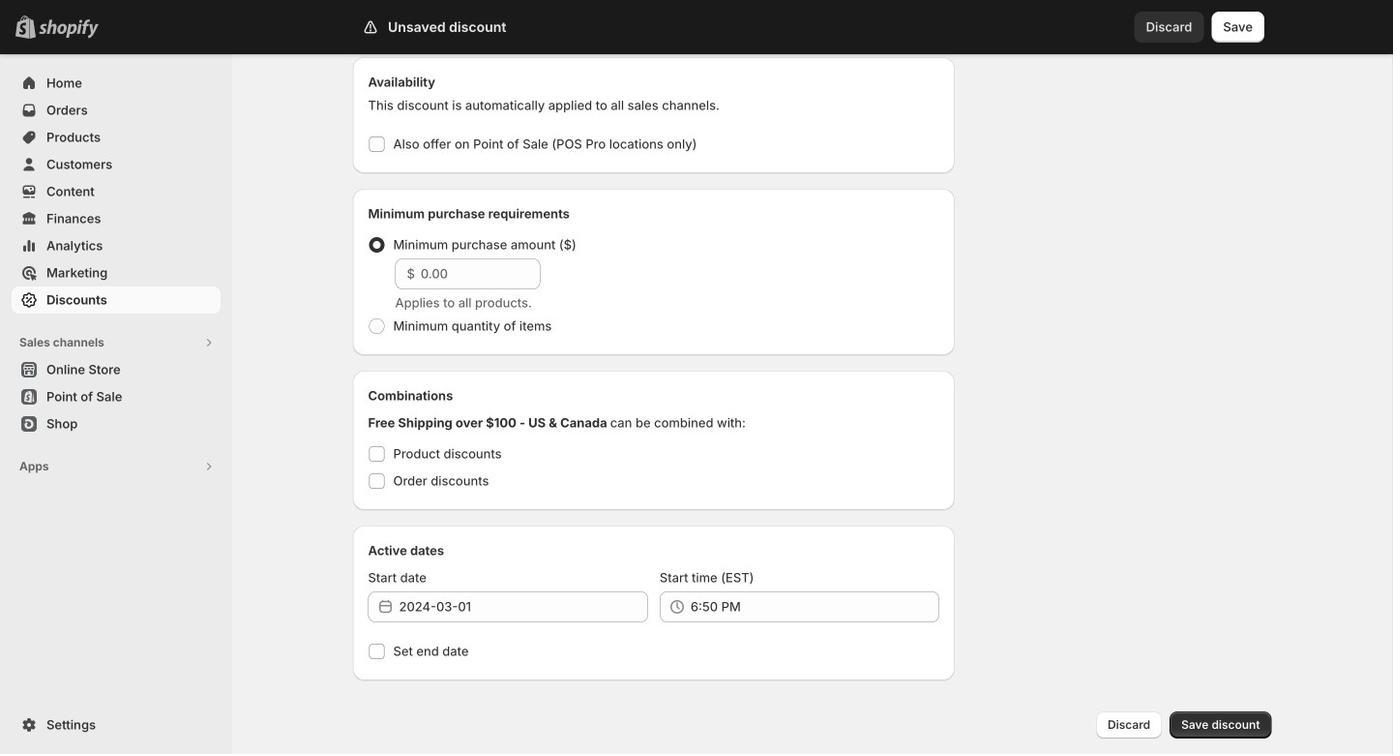 Task type: locate. For each thing, give the bounding box(es) containing it.
shopify image
[[39, 19, 99, 38]]



Task type: describe. For each thing, give the bounding box(es) containing it.
0.00 text field
[[421, 258, 541, 289]]

YYYY-MM-DD text field
[[399, 591, 648, 622]]

Enter time text field
[[691, 591, 940, 622]]



Task type: vqa. For each thing, say whether or not it's contained in the screenshot.
Sell online GROUP
no



